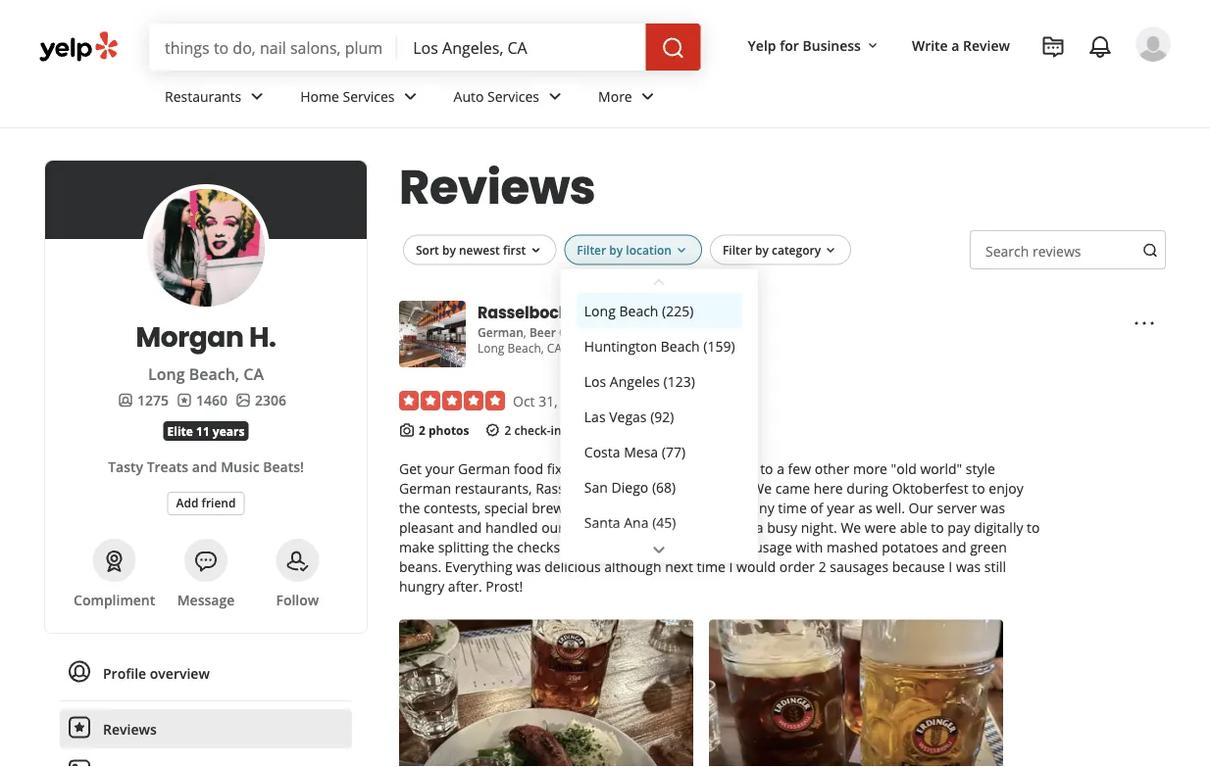 Task type: describe. For each thing, give the bounding box(es) containing it.
Find text field
[[165, 36, 382, 58]]

by for newest
[[442, 242, 456, 258]]

costa mesa (77)
[[584, 443, 685, 461]]

long inside rasselbock kitchen & beer garden german , beer gardens , salad long beach, ca
[[478, 340, 505, 357]]

16 chevron down v2 image for filter by location
[[674, 243, 689, 259]]

and up group
[[574, 499, 599, 518]]

green
[[970, 538, 1007, 557]]

search image
[[1143, 243, 1158, 258]]

2 for 2 photos
[[419, 423, 426, 439]]

german inside rasselbock kitchen & beer garden german , beer gardens , salad long beach, ca
[[478, 325, 524, 341]]

0 horizontal spatial more
[[655, 480, 690, 498]]

overview
[[150, 665, 210, 683]]

at
[[566, 460, 578, 479]]

as
[[858, 499, 873, 518]]

was left still
[[956, 558, 981, 577]]

1 horizontal spatial more
[[853, 460, 888, 479]]

more link
[[583, 71, 676, 128]]

message image
[[194, 550, 218, 574]]

few
[[788, 460, 811, 479]]

24 chevron down v2 image for restaurants
[[245, 85, 269, 108]]

beach for huntington
[[660, 337, 700, 355]]

los
[[584, 372, 606, 391]]

1 vertical spatial with
[[796, 538, 823, 557]]

0 vertical spatial with
[[637, 519, 665, 537]]

2023
[[561, 392, 593, 410]]

2306
[[255, 391, 286, 410]]

24 chevron down v2 image inside filters group
[[648, 539, 671, 562]]

huntington beach (159)
[[584, 337, 735, 355]]

search image
[[662, 36, 685, 60]]

profile overview menu item
[[60, 654, 352, 702]]

santa ana (45) button
[[576, 505, 743, 540]]

prost!
[[486, 578, 523, 596]]

checks
[[517, 538, 560, 557]]

morgan h. link
[[69, 318, 343, 357]]

auto services
[[454, 87, 539, 106]]

24 photos v2 image
[[68, 760, 91, 768]]

16 photos v2 image
[[235, 393, 251, 408]]

(92)
[[650, 407, 674, 426]]

0 vertical spatial time
[[778, 499, 807, 518]]

profile overview
[[103, 665, 210, 683]]

huntington beach (159) button
[[576, 328, 743, 364]]

night.
[[801, 519, 837, 537]]

had
[[607, 538, 632, 557]]

16 review v2 image
[[177, 393, 192, 408]]

salad
[[613, 325, 643, 341]]

home
[[300, 87, 339, 106]]

friends element
[[118, 390, 169, 410]]

a right the 'write'
[[952, 36, 960, 54]]

it's
[[694, 499, 712, 518]]

los angeles (123) button
[[576, 364, 743, 399]]

a right 'on'
[[756, 519, 764, 537]]

diego
[[611, 478, 648, 497]]

and up splitting
[[457, 519, 482, 537]]

(123)
[[663, 372, 695, 391]]

gardens
[[559, 325, 607, 341]]

rasselbock kitchen & beer garden german , beer gardens , salad long beach, ca
[[478, 302, 749, 357]]

1 vertical spatial german
[[458, 460, 510, 479]]

notifications image
[[1089, 35, 1112, 59]]

kasekrainer
[[660, 538, 736, 557]]

compliment
[[74, 591, 155, 610]]

live
[[602, 499, 624, 518]]

sort
[[416, 242, 439, 258]]

sort by newest first button
[[403, 235, 556, 266]]

services for auto services
[[487, 87, 539, 106]]

next
[[665, 558, 693, 577]]

beach, inside morgan h. long beach, ca
[[189, 364, 239, 385]]

compliment image
[[103, 550, 126, 574]]

handled
[[486, 519, 538, 537]]

home services
[[300, 87, 395, 106]]

santa ana (45)
[[584, 513, 676, 532]]

group
[[567, 519, 606, 537]]

24 review v2 image
[[68, 716, 91, 740]]

0 horizontal spatial i
[[600, 538, 604, 557]]

1275
[[137, 391, 169, 410]]

after.
[[448, 578, 482, 596]]

oct 31, 2023
[[513, 392, 593, 410]]

beans.
[[399, 558, 442, 577]]

been
[[724, 460, 757, 479]]

(68)
[[652, 478, 675, 497]]

location
[[626, 242, 672, 258]]

years
[[213, 423, 245, 439]]

5 star rating image
[[399, 391, 505, 411]]

were
[[865, 519, 897, 537]]

ca inside rasselbock kitchen & beer garden german , beer gardens , salad long beach, ca
[[547, 340, 562, 357]]

rasselbock inside 'get your german food fix at rasselbock. while i've been to a few other more "old world" style german restaurants, rasselbock is a bit more modern. we came here during oktoberfest to enjoy the contests, special brews and live music but it's good any time of year as well. our server was pleasant and handled our group of 5 with ease even on a busy night. we were able to pay digitally to make splitting the checks easy. i had the kasekrainer sausage with mashed potatoes and green beans. everything was delicious although next time i would order 2 sausages because i was still hungry after. prost!'
[[536, 480, 607, 498]]

style
[[966, 460, 995, 479]]

2 vertical spatial german
[[399, 480, 451, 498]]

is
[[610, 480, 620, 498]]

ana
[[624, 513, 648, 532]]

1 horizontal spatial i
[[729, 558, 733, 577]]

filter for filter by location
[[577, 242, 606, 258]]

1 horizontal spatial the
[[493, 538, 514, 557]]

everything
[[445, 558, 513, 577]]

digitally
[[974, 519, 1023, 537]]

5
[[626, 519, 634, 537]]

user actions element
[[732, 25, 1199, 145]]

16 chevron down v2 image
[[865, 38, 881, 54]]

2 horizontal spatial the
[[635, 538, 656, 557]]

0 horizontal spatial the
[[399, 499, 420, 518]]

reviews menu item
[[60, 710, 352, 749]]

here
[[814, 480, 843, 498]]

rasselbock.
[[582, 460, 657, 479]]

well.
[[876, 499, 905, 518]]

16 camera v2 image
[[399, 423, 415, 438]]

tasty treats and music beats!
[[108, 458, 304, 476]]

easy.
[[564, 538, 596, 557]]

by for category
[[755, 242, 769, 258]]

sort by newest first
[[416, 242, 526, 258]]

business categories element
[[149, 71, 1171, 128]]

write a review link
[[904, 27, 1018, 63]]

2 for 2 check-ins
[[505, 423, 511, 439]]

add friend button
[[167, 492, 245, 516]]

reviews inside menu item
[[103, 720, 157, 739]]

filters group
[[399, 235, 855, 564]]

0 horizontal spatial time
[[697, 558, 726, 577]]

by for location
[[609, 242, 623, 258]]

home services link
[[285, 71, 438, 128]]

oct
[[513, 392, 535, 410]]

get your german food fix at rasselbock. while i've been to a few other more "old world" style german restaurants, rasselbock is a bit more modern. we came here during oktoberfest to enjoy the contests, special brews and live music but it's good any time of year as well. our server was pleasant and handled our group of 5 with ease even on a busy night. we were able to pay digitally to make splitting the checks easy. i had the kasekrainer sausage with mashed potatoes and green beans. everything was delicious although next time i would order 2 sausages because i was still hungry after. prost!
[[399, 460, 1040, 596]]

las
[[584, 407, 605, 426]]

to right digitally
[[1027, 519, 1040, 537]]

morgan
[[136, 318, 244, 357]]

0 horizontal spatial we
[[752, 480, 772, 498]]

las vegas (92)
[[584, 407, 674, 426]]

restaurants,
[[455, 480, 532, 498]]

reviews element
[[177, 390, 228, 410]]

categories element
[[478, 323, 643, 341]]

16 chevron down v2 image for sort by newest first
[[528, 243, 544, 259]]

a left the few
[[777, 460, 785, 479]]

delicious
[[545, 558, 601, 577]]

fix
[[547, 460, 562, 479]]

beer gardens link
[[530, 325, 607, 341]]



Task type: vqa. For each thing, say whether or not it's contained in the screenshot.
"gary o." 'icon'
no



Task type: locate. For each thing, give the bounding box(es) containing it.
1 24 chevron down v2 image from the left
[[245, 85, 269, 108]]

1 horizontal spatial ca
[[547, 340, 562, 357]]

message
[[177, 591, 235, 610]]

long beach (225) button
[[576, 293, 743, 328]]

0 vertical spatial we
[[752, 480, 772, 498]]

still
[[985, 558, 1006, 577]]

costa
[[584, 443, 620, 461]]

add
[[176, 495, 199, 512]]

any
[[752, 499, 775, 518]]

long inside morgan h. long beach, ca
[[148, 364, 185, 385]]

1 vertical spatial of
[[609, 519, 622, 537]]

treats
[[147, 458, 188, 476]]

year
[[827, 499, 855, 518]]

by right sort
[[442, 242, 456, 258]]

rasselbock inside rasselbock kitchen & beer garden german , beer gardens , salad long beach, ca
[[478, 302, 568, 324]]

brews
[[532, 499, 571, 518]]

by left the location
[[609, 242, 623, 258]]

0 horizontal spatial 2
[[419, 423, 426, 439]]

2 , from the left
[[607, 325, 610, 341]]

because
[[892, 558, 945, 577]]

1 vertical spatial we
[[841, 519, 861, 537]]

2 filter from the left
[[723, 242, 752, 258]]

other
[[815, 460, 850, 479]]

1 horizontal spatial with
[[796, 538, 823, 557]]

mashed
[[827, 538, 878, 557]]

our
[[542, 519, 564, 537]]

3 by from the left
[[755, 242, 769, 258]]

0 horizontal spatial by
[[442, 242, 456, 258]]

1 16 chevron down v2 image from the left
[[528, 243, 544, 259]]

we up 'any'
[[752, 480, 772, 498]]

0 horizontal spatial long
[[148, 364, 185, 385]]

i left would
[[729, 558, 733, 577]]

filter by location button
[[564, 235, 702, 266]]

ca up photos element
[[243, 364, 264, 385]]

0 vertical spatial beach
[[619, 301, 658, 320]]

0 vertical spatial of
[[811, 499, 823, 518]]

and down pay
[[942, 538, 967, 557]]

beach, up oct
[[508, 340, 544, 357]]

business
[[803, 36, 861, 54]]

of left 5
[[609, 519, 622, 537]]

none field near
[[413, 36, 630, 58]]

beach up (123)
[[660, 337, 700, 355]]

we up mashed
[[841, 519, 861, 537]]

german up 'restaurants,'
[[458, 460, 510, 479]]

photos element
[[235, 390, 286, 410]]

0 horizontal spatial none field
[[165, 36, 382, 58]]

german down your
[[399, 480, 451, 498]]

rasselbock up german link
[[478, 302, 568, 324]]

0 vertical spatial more
[[853, 460, 888, 479]]

garden
[[690, 302, 749, 324]]

with
[[637, 519, 665, 537], [796, 538, 823, 557]]

1 vertical spatial long
[[478, 340, 505, 357]]

0 vertical spatial rasselbock
[[478, 302, 568, 324]]

beach, inside rasselbock kitchen & beer garden german , beer gardens , salad long beach, ca
[[508, 340, 544, 357]]

1 vertical spatial beach
[[660, 337, 700, 355]]

modern.
[[693, 480, 748, 498]]

0 horizontal spatial ca
[[243, 364, 264, 385]]

san diego (68)
[[584, 478, 675, 497]]

was down checks
[[516, 558, 541, 577]]

2 services from the left
[[487, 87, 539, 106]]

&
[[635, 302, 648, 324]]

santa
[[584, 513, 620, 532]]

reviews up first
[[399, 154, 596, 220]]

to left pay
[[931, 519, 944, 537]]

, left beer gardens link
[[524, 325, 527, 341]]

2 photos
[[419, 423, 469, 439]]

long up gardens
[[584, 301, 615, 320]]

16 chevron down v2 image right first
[[528, 243, 544, 259]]

rasselbock down at
[[536, 480, 607, 498]]

24 profile v2 image
[[68, 661, 91, 684]]

german
[[478, 325, 524, 341], [458, 460, 510, 479], [399, 480, 451, 498]]

while
[[660, 460, 696, 479]]

2 24 chevron down v2 image from the left
[[543, 85, 567, 108]]

2 vertical spatial long
[[148, 364, 185, 385]]

16 check in v2 image
[[485, 423, 501, 438]]

1 horizontal spatial we
[[841, 519, 861, 537]]

contests,
[[424, 499, 481, 518]]

filter left category on the right top
[[723, 242, 752, 258]]

write a review
[[912, 36, 1010, 54]]

0 horizontal spatial reviews
[[103, 720, 157, 739]]

even
[[701, 519, 732, 537]]

san
[[584, 478, 608, 497]]

beer right &
[[651, 302, 686, 324]]

projects image
[[1042, 35, 1065, 59]]

1 , from the left
[[524, 325, 527, 341]]

the down the handled at the left bottom of page
[[493, 538, 514, 557]]

ca inside morgan h. long beach, ca
[[243, 364, 264, 385]]

the up the although
[[635, 538, 656, 557]]

1 horizontal spatial by
[[609, 242, 623, 258]]

by left category on the right top
[[755, 242, 769, 258]]

menu containing profile overview
[[60, 654, 352, 768]]

2 right order
[[819, 558, 827, 577]]

beach for long
[[619, 301, 658, 320]]

by inside dropdown button
[[755, 242, 769, 258]]

0 horizontal spatial beer
[[530, 325, 556, 341]]

2 horizontal spatial i
[[949, 558, 953, 577]]

we
[[752, 480, 772, 498], [841, 519, 861, 537]]

2 right the 16 check in v2 "image"
[[505, 423, 511, 439]]

services
[[343, 87, 395, 106], [487, 87, 539, 106]]

24 chevron down v2 image down '(45)'
[[648, 539, 671, 562]]

filter by location
[[577, 242, 672, 258]]

to right been
[[760, 460, 773, 479]]

menu image
[[1133, 312, 1156, 335]]

beach up salad link
[[619, 301, 658, 320]]

24 chevron down v2 image down find text field at the top
[[245, 85, 269, 108]]

friend
[[202, 495, 236, 512]]

i've
[[699, 460, 721, 479]]

follow
[[276, 591, 319, 610]]

category
[[772, 242, 821, 258]]

time
[[778, 499, 807, 518], [697, 558, 726, 577]]

tasty
[[108, 458, 143, 476]]

ins
[[551, 423, 567, 439]]

was up digitally
[[981, 499, 1006, 518]]

special
[[484, 499, 528, 518]]

(45)
[[652, 513, 676, 532]]

0 horizontal spatial beach,
[[189, 364, 239, 385]]

  text field inside rasselbock kitchen & beer garden region
[[970, 230, 1166, 270]]

1 horizontal spatial filter
[[723, 242, 752, 258]]

filter inside dropdown button
[[723, 242, 752, 258]]

1 vertical spatial beach,
[[189, 364, 239, 385]]

german left beer gardens link
[[478, 325, 524, 341]]

1 vertical spatial ca
[[243, 364, 264, 385]]

1 none field from the left
[[165, 36, 382, 58]]

beach, up 1460
[[189, 364, 239, 385]]

2 horizontal spatial 2
[[819, 558, 827, 577]]

24 chevron down v2 image inside restaurants "link"
[[245, 85, 269, 108]]

elite 11 years link
[[163, 422, 249, 441]]

2 horizontal spatial long
[[584, 301, 615, 320]]

1 horizontal spatial long
[[478, 340, 505, 357]]

1 horizontal spatial 24 chevron down v2 image
[[543, 85, 567, 108]]

long up 1275
[[148, 364, 185, 385]]

photos
[[429, 423, 469, 439]]

los angeles (123)
[[584, 372, 695, 391]]

24 chevron down v2 image inside more link
[[636, 85, 660, 108]]

oktoberfest
[[892, 480, 969, 498]]

although
[[605, 558, 662, 577]]

beer
[[651, 302, 686, 324], [530, 325, 556, 341]]

of up the night.
[[811, 499, 823, 518]]

, left salad
[[607, 325, 610, 341]]

2 horizontal spatial 16 chevron down v2 image
[[823, 243, 839, 259]]

16 chevron down v2 image for filter by category
[[823, 243, 839, 259]]

angeles
[[609, 372, 660, 391]]

24 chevron down v2 image left auto
[[399, 85, 422, 108]]

1 horizontal spatial 16 chevron down v2 image
[[674, 243, 689, 259]]

1 services from the left
[[343, 87, 395, 106]]

filter for filter by category
[[723, 242, 752, 258]]

services for home services
[[343, 87, 395, 106]]

more down while
[[655, 480, 690, 498]]

0 vertical spatial beer
[[651, 302, 686, 324]]

24 chevron down v2 image for more
[[636, 85, 660, 108]]

0 vertical spatial beach,
[[508, 340, 544, 357]]

24 chevron down v2 image
[[245, 85, 269, 108], [543, 85, 567, 108]]

1 horizontal spatial none field
[[413, 36, 630, 58]]

none field up the home
[[165, 36, 382, 58]]

2 inside 'get your german food fix at rasselbock. while i've been to a few other more "old world" style german restaurants, rasselbock is a bit more modern. we came here during oktoberfest to enjoy the contests, special brews and live music but it's good any time of year as well. our server was pleasant and handled our group of 5 with ease even on a busy night. we were able to pay digitally to make splitting the checks easy. i had the kasekrainer sausage with mashed potatoes and green beans. everything was delicious although next time i would order 2 sausages because i was still hungry after. prost!'
[[819, 558, 827, 577]]

16 chevron down v2 image inside filter by category dropdown button
[[823, 243, 839, 259]]

the up pleasant
[[399, 499, 420, 518]]

24 chevron down v2 image right more
[[636, 85, 660, 108]]

bit
[[635, 480, 652, 498]]

0 horizontal spatial 16 chevron down v2 image
[[528, 243, 544, 259]]

1 vertical spatial beer
[[530, 325, 556, 341]]

to down style
[[972, 480, 985, 498]]

None field
[[165, 36, 382, 58], [413, 36, 630, 58]]

beer left gardens
[[530, 325, 556, 341]]

0 vertical spatial ca
[[547, 340, 562, 357]]

san diego (68) button
[[576, 470, 743, 505]]

long inside button
[[584, 301, 615, 320]]

2 16 chevron down v2 image from the left
[[674, 243, 689, 259]]

i left had
[[600, 538, 604, 557]]

1 horizontal spatial ,
[[607, 325, 610, 341]]

16 chevron down v2 image right category on the right top
[[823, 243, 839, 259]]

morgan h. long beach, ca
[[136, 318, 276, 385]]

filter left the location
[[577, 242, 606, 258]]

for
[[780, 36, 799, 54]]

1 horizontal spatial beer
[[651, 302, 686, 324]]

but
[[669, 499, 690, 518]]

Near text field
[[413, 36, 630, 58]]

0 horizontal spatial 24 chevron down v2 image
[[245, 85, 269, 108]]

3 16 chevron down v2 image from the left
[[823, 243, 839, 259]]

none field up 'auto services' link
[[413, 36, 630, 58]]

24 chevron down v2 image for auto services
[[543, 85, 567, 108]]

24 chevron down v2 image inside home services link
[[399, 85, 422, 108]]

0 horizontal spatial of
[[609, 519, 622, 537]]

beach
[[619, 301, 658, 320], [660, 337, 700, 355]]

and down elite 11 years link
[[192, 458, 217, 476]]

follow image
[[286, 550, 309, 574]]

your
[[425, 460, 455, 479]]

2 horizontal spatial by
[[755, 242, 769, 258]]

(225)
[[662, 301, 693, 320]]

2 right 16 camera v2 image
[[419, 423, 426, 439]]

0 horizontal spatial ,
[[524, 325, 527, 341]]

was
[[981, 499, 1006, 518], [516, 558, 541, 577], [956, 558, 981, 577]]

0 horizontal spatial filter
[[577, 242, 606, 258]]

1 horizontal spatial time
[[778, 499, 807, 518]]

1 vertical spatial rasselbock
[[536, 480, 607, 498]]

yelp
[[748, 36, 776, 54]]

0 vertical spatial reviews
[[399, 154, 596, 220]]

1 filter from the left
[[577, 242, 606, 258]]

0 horizontal spatial services
[[343, 87, 395, 106]]

time down kasekrainer
[[697, 558, 726, 577]]

music
[[627, 499, 665, 518]]

restaurants
[[165, 87, 242, 106]]

our
[[909, 499, 934, 518]]

16 chevron down v2 image
[[528, 243, 544, 259], [674, 243, 689, 259], [823, 243, 839, 259]]

beats!
[[263, 458, 304, 476]]

salad link
[[613, 325, 643, 341]]

reviews right the 24 review v2 image
[[103, 720, 157, 739]]

16 chevron down v2 image inside filter by location popup button
[[674, 243, 689, 259]]

2
[[419, 423, 426, 439], [505, 423, 511, 439], [819, 558, 827, 577]]

None search field
[[149, 24, 705, 71]]

24 chevron down v2 image inside 'auto services' link
[[543, 85, 567, 108]]

1 vertical spatial more
[[655, 480, 690, 498]]

with down music
[[637, 519, 665, 537]]

pay
[[948, 519, 971, 537]]

0 vertical spatial long
[[584, 301, 615, 320]]

16 chevron down v2 image inside sort by newest first popup button
[[528, 243, 544, 259]]

good
[[716, 499, 748, 518]]

24 chevron down v2 image for home services
[[399, 85, 422, 108]]

bob b. image
[[1136, 26, 1171, 62]]

german link
[[478, 325, 524, 341]]

with down the night.
[[796, 538, 823, 557]]

food
[[514, 460, 544, 479]]

0 horizontal spatial with
[[637, 519, 665, 537]]

and
[[192, 458, 217, 476], [574, 499, 599, 518], [457, 519, 482, 537], [942, 538, 967, 557]]

1 horizontal spatial reviews
[[399, 154, 596, 220]]

i right the because
[[949, 558, 953, 577]]

1 horizontal spatial beach
[[660, 337, 700, 355]]

0 horizontal spatial beach
[[619, 301, 658, 320]]

ca up oct 31, 2023
[[547, 340, 562, 357]]

more up during at the right of the page
[[853, 460, 888, 479]]

reviews link
[[60, 710, 352, 749]]

menu
[[60, 654, 352, 768]]

1 horizontal spatial of
[[811, 499, 823, 518]]

music
[[221, 458, 260, 476]]

0 vertical spatial german
[[478, 325, 524, 341]]

a right is
[[624, 480, 631, 498]]

services right auto
[[487, 87, 539, 106]]

24 chevron down v2 image right auto services
[[543, 85, 567, 108]]

1 vertical spatial time
[[697, 558, 726, 577]]

first
[[503, 242, 526, 258]]

1 by from the left
[[442, 242, 456, 258]]

1 horizontal spatial services
[[487, 87, 539, 106]]

rasselbock kitchen & beer garden link
[[478, 301, 749, 325]]

rasselbock kitchen & beer garden region
[[391, 215, 1174, 768]]

rasselbock
[[478, 302, 568, 324], [536, 480, 607, 498]]

long up 5 star rating image
[[478, 340, 505, 357]]

came
[[776, 480, 810, 498]]

services right the home
[[343, 87, 395, 106]]

"old
[[891, 460, 917, 479]]

1 vertical spatial reviews
[[103, 720, 157, 739]]

1 horizontal spatial 2
[[505, 423, 511, 439]]

  text field
[[970, 230, 1166, 270]]

long beach (225)
[[584, 301, 693, 320]]

1 horizontal spatial beach,
[[508, 340, 544, 357]]

2 by from the left
[[609, 242, 623, 258]]

1460
[[196, 391, 228, 410]]

sausage
[[739, 538, 792, 557]]

able
[[900, 519, 927, 537]]

yelp for business
[[748, 36, 861, 54]]

24 chevron down v2 image
[[399, 85, 422, 108], [636, 85, 660, 108], [648, 539, 671, 562]]

pleasant
[[399, 519, 454, 537]]

(159)
[[703, 337, 735, 355]]

16 friends v2 image
[[118, 393, 133, 408]]

time down came
[[778, 499, 807, 518]]

16 chevron down v2 image right the location
[[674, 243, 689, 259]]

review
[[963, 36, 1010, 54]]

2 none field from the left
[[413, 36, 630, 58]]

none field find
[[165, 36, 382, 58]]

filter inside popup button
[[577, 242, 606, 258]]



